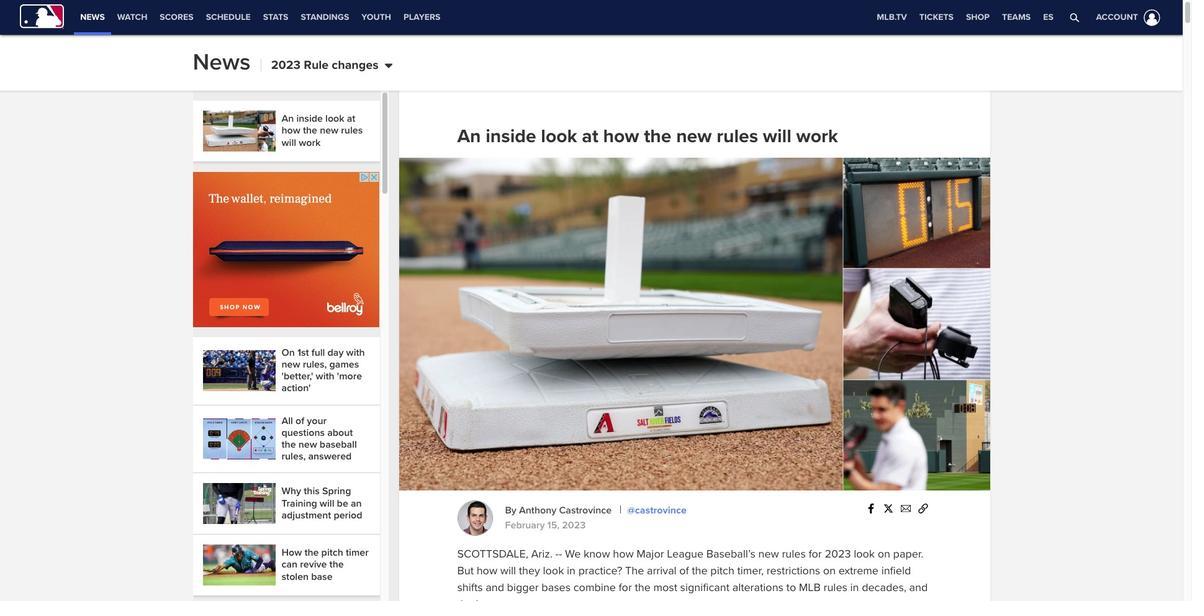 Task type: describe. For each thing, give the bounding box(es) containing it.
2023 rule changes
[[271, 58, 379, 72]]

'more
[[337, 370, 362, 383]]

facebook icon image
[[866, 504, 876, 514]]

news
[[80, 12, 105, 22]]

scottsdale, ariz. -- we know how major league baseball's new rules for 2023 look on paper. but how will they look in practice?                         the arrival of the pitch timer, restrictions on extreme infield shifts and bigger bases combine for the most significant alterations to mlb rules in decades, and that's
[[457, 547, 928, 601]]

mlb.tv link
[[871, 0, 914, 35]]

the inside all of your questions about the new baseball rules, answered
[[282, 438, 296, 451]]

youth
[[362, 12, 391, 22]]

1 horizontal spatial an
[[457, 125, 481, 148]]

an inside look at how the new rules will work link
[[203, 111, 370, 151]]

scores
[[160, 12, 194, 22]]

about
[[327, 427, 353, 439]]

decades,
[[862, 581, 907, 594]]

players link
[[398, 0, 447, 35]]

pitch inside scottsdale, ariz. -- we know how major league baseball's new rules for 2023 look on paper. but how will they look in practice?                         the arrival of the pitch timer, restrictions on extreme infield shifts and bigger bases combine for the most significant alterations to mlb rules in decades, and that's
[[711, 564, 735, 577]]

on 1st full day with new rules, games 'better,' with 'more action'
[[282, 346, 365, 395]]

february
[[505, 519, 545, 532]]

1 horizontal spatial 2023
[[562, 519, 586, 532]]

adjustment
[[282, 509, 331, 522]]

0 horizontal spatial an inside look at how the new rules will work
[[282, 113, 363, 149]]

of inside all of your questions about the new baseball rules, answered
[[296, 415, 304, 427]]

training
[[282, 497, 317, 510]]

@castrovince
[[628, 504, 687, 517]]

mlb
[[799, 581, 821, 594]]

1 horizontal spatial an inside look at how the new rules will work
[[457, 125, 838, 148]]

extreme
[[839, 564, 879, 577]]

schedule link
[[200, 0, 257, 35]]

rules, inside on 1st full day with new rules, games 'better,' with 'more action'
[[303, 358, 327, 371]]

february 15, 2023
[[505, 519, 586, 532]]

anthony
[[519, 504, 557, 517]]

link icon button
[[915, 502, 932, 514]]

stats link
[[257, 0, 295, 35]]

2 - from the left
[[559, 547, 562, 561]]

stolen
[[282, 571, 309, 583]]

standings
[[301, 12, 349, 22]]

combine
[[574, 581, 616, 594]]

why this spring training will be an adjustment period
[[282, 485, 365, 522]]

account button
[[1082, 0, 1163, 35]]

an inside an inside look at how the new rules will work
[[282, 113, 294, 125]]

teams link
[[996, 0, 1037, 35]]

this
[[304, 485, 320, 498]]

castrovince
[[559, 504, 612, 517]]

your
[[307, 415, 327, 427]]

facebook icon button
[[862, 502, 880, 514]]

shop
[[966, 12, 990, 22]]

account
[[1097, 12, 1139, 22]]

rule
[[304, 58, 329, 72]]

secondary navigation element containing news
[[74, 0, 447, 35]]

0 horizontal spatial in
[[567, 564, 576, 577]]

full
[[312, 346, 325, 359]]

all
[[282, 415, 293, 427]]

base
[[311, 571, 333, 583]]

action'
[[282, 382, 311, 395]]

how
[[282, 547, 302, 559]]

infield
[[882, 564, 911, 577]]

on
[[282, 346, 295, 359]]

arrow down image
[[385, 62, 392, 69]]

at inside an inside look at how the new rules will work
[[347, 113, 356, 125]]

news link
[[74, 0, 111, 32]]

email icon button
[[897, 502, 915, 514]]

players
[[404, 12, 441, 22]]

by anthony castrovince
[[505, 504, 614, 517]]

practice?
[[579, 564, 623, 577]]

top navigation menu bar
[[0, 0, 1183, 35]]

the
[[625, 564, 644, 577]]

scottsdale,
[[457, 547, 528, 561]]

how the pitch timer can revive the stolen base
[[282, 547, 369, 583]]

'better,'
[[282, 370, 313, 383]]

but
[[457, 564, 474, 577]]

why this spring training will be an adjustment period link
[[203, 483, 370, 524]]

2 and from the left
[[910, 581, 928, 594]]

ariz.
[[531, 547, 553, 561]]

inside inside an inside look at how the new rules will work
[[297, 113, 323, 125]]

mlb.tv
[[877, 12, 907, 22]]

schedule
[[206, 12, 251, 22]]

major
[[637, 547, 664, 561]]

will inside why this spring training will be an adjustment period
[[320, 497, 334, 510]]

baseball's
[[707, 547, 756, 561]]

shifts
[[457, 581, 483, 594]]

es link
[[1037, 0, 1060, 35]]

league
[[667, 547, 704, 561]]

day
[[328, 346, 344, 359]]

tertiary navigation element
[[871, 0, 1060, 35]]

15,
[[548, 519, 560, 532]]

the inside an inside look at how the new rules will work
[[303, 124, 317, 137]]

new inside scottsdale, ariz. -- we know how major league baseball's new rules for 2023 look on paper. but how will they look in practice?                         the arrival of the pitch timer, restrictions on extreme infield shifts and bigger bases combine for the most significant alterations to mlb rules in decades, and that's
[[759, 547, 779, 561]]

1st
[[297, 346, 309, 359]]

all of your questions about the new baseball rules, answered
[[282, 415, 357, 463]]

spring
[[322, 485, 351, 498]]

will inside scottsdale, ariz. -- we know how major league baseball's new rules for 2023 look on paper. but how will they look in practice?                         the arrival of the pitch timer, restrictions on extreme infield shifts and bigger bases combine for the most significant alterations to mlb rules in decades, and that's
[[500, 564, 516, 577]]

they
[[519, 564, 540, 577]]

all of your questions about the new baseball rules, answered link
[[203, 415, 370, 463]]



Task type: locate. For each thing, give the bounding box(es) containing it.
0 vertical spatial pitch
[[322, 547, 343, 559]]

1 vertical spatial rules,
[[282, 450, 306, 463]]

0 horizontal spatial at
[[347, 113, 356, 125]]

of down the league
[[680, 564, 689, 577]]

1 vertical spatial on
[[824, 564, 836, 577]]

pitch down baseball's
[[711, 564, 735, 577]]

0 vertical spatial on
[[878, 547, 891, 561]]

in down 'extreme'
[[851, 581, 859, 594]]

1 horizontal spatial in
[[851, 581, 859, 594]]

es
[[1044, 12, 1054, 22]]

with left 'more
[[316, 370, 335, 383]]

look
[[326, 113, 345, 125], [541, 125, 577, 148], [854, 547, 875, 561], [543, 564, 564, 577]]

on left 'extreme'
[[824, 564, 836, 577]]

2023 left rule
[[271, 58, 301, 72]]

1 vertical spatial pitch
[[711, 564, 735, 577]]

@castrovince link
[[628, 504, 687, 517]]

rules inside an inside look at how the new rules will work link
[[341, 124, 363, 137]]

work inside an inside look at how the new rules will work
[[299, 136, 321, 149]]

1 and from the left
[[486, 581, 504, 594]]

news
[[193, 49, 251, 77]]

pitch left timer
[[322, 547, 343, 559]]

standings link
[[295, 0, 355, 35]]

we
[[565, 547, 581, 561]]

0 horizontal spatial an
[[282, 113, 294, 125]]

games
[[330, 358, 359, 371]]

1 vertical spatial with
[[316, 370, 335, 383]]

inside
[[297, 113, 323, 125], [486, 125, 536, 148]]

x icon button
[[880, 502, 897, 514]]

0 horizontal spatial pitch
[[322, 547, 343, 559]]

teams
[[1003, 12, 1031, 22]]

0 horizontal spatial and
[[486, 581, 504, 594]]

link icon image
[[918, 504, 928, 514]]

tickets
[[920, 12, 954, 22]]

with right day
[[346, 346, 365, 359]]

at
[[347, 113, 356, 125], [582, 125, 599, 148]]

how the pitch timer can revive the stolen base link
[[203, 545, 370, 586]]

2 horizontal spatial 2023
[[825, 547, 851, 561]]

0 horizontal spatial work
[[299, 136, 321, 149]]

1 horizontal spatial for
[[809, 547, 822, 561]]

1 secondary navigation element from the left
[[74, 0, 447, 35]]

by
[[505, 504, 517, 517]]

and down infield
[[910, 581, 928, 594]]

rules, down questions
[[282, 450, 306, 463]]

2 vertical spatial 2023
[[825, 547, 851, 561]]

new
[[320, 124, 339, 137], [677, 125, 712, 148], [282, 358, 300, 371], [299, 438, 317, 451], [759, 547, 779, 561]]

2023
[[271, 58, 301, 72], [562, 519, 586, 532], [825, 547, 851, 561]]

restrictions
[[767, 564, 821, 577]]

arrival
[[647, 564, 677, 577]]

timer
[[346, 547, 369, 559]]

changes
[[332, 58, 379, 72]]

2023 down castrovince
[[562, 519, 586, 532]]

most
[[654, 581, 678, 594]]

of inside scottsdale, ariz. -- we know how major league baseball's new rules for 2023 look on paper. but how will they look in practice?                         the arrival of the pitch timer, restrictions on extreme infield shifts and bigger bases combine for the most significant alterations to mlb rules in decades, and that's
[[680, 564, 689, 577]]

0 vertical spatial with
[[346, 346, 365, 359]]

0 horizontal spatial inside
[[297, 113, 323, 125]]

to
[[787, 581, 796, 594]]

- left we
[[559, 547, 562, 561]]

-
[[556, 547, 559, 561], [559, 547, 562, 561]]

on up infield
[[878, 547, 891, 561]]

rules,
[[303, 358, 327, 371], [282, 450, 306, 463]]

that's
[[457, 597, 484, 601]]

new inside on 1st full day with new rules, games 'better,' with 'more action'
[[282, 358, 300, 371]]

of right the all on the left
[[296, 415, 304, 427]]

be
[[337, 497, 348, 510]]

rules
[[341, 124, 363, 137], [717, 125, 758, 148], [782, 547, 806, 561], [824, 581, 848, 594]]

0 horizontal spatial 2023
[[271, 58, 301, 72]]

0 horizontal spatial on
[[824, 564, 836, 577]]

on
[[878, 547, 891, 561], [824, 564, 836, 577]]

period
[[334, 509, 362, 522]]

1 horizontal spatial and
[[910, 581, 928, 594]]

for down the the
[[619, 581, 632, 594]]

secondary navigation element
[[74, 0, 447, 35], [447, 0, 551, 35]]

stats
[[263, 12, 288, 22]]

know
[[584, 547, 610, 561]]

1 horizontal spatial with
[[346, 346, 365, 359]]

revive
[[300, 559, 327, 571]]

2023 inside scottsdale, ariz. -- we know how major league baseball's new rules for 2023 look on paper. but how will they look in practice?                         the arrival of the pitch timer, restrictions on extreme infield shifts and bigger bases combine for the most significant alterations to mlb rules in decades, and that's
[[825, 547, 851, 561]]

rules, left day
[[303, 358, 327, 371]]

rules, inside all of your questions about the new baseball rules, answered
[[282, 450, 306, 463]]

2023 up 'extreme'
[[825, 547, 851, 561]]

major league baseball image
[[20, 4, 64, 29]]

how
[[282, 124, 301, 137], [603, 125, 639, 148], [613, 547, 634, 561], [477, 564, 498, 577]]

0 horizontal spatial of
[[296, 415, 304, 427]]

significant
[[681, 581, 730, 594]]

new inside all of your questions about the new baseball rules, answered
[[299, 438, 317, 451]]

0 vertical spatial of
[[296, 415, 304, 427]]

on 1st full day with new rules, games 'better,' with 'more action' link
[[203, 346, 370, 395]]

1 vertical spatial for
[[619, 581, 632, 594]]

bases
[[542, 581, 571, 594]]

pitch inside how the pitch timer can revive the stolen base
[[322, 547, 343, 559]]

can
[[282, 559, 298, 571]]

timer,
[[738, 564, 764, 577]]

1 horizontal spatial on
[[878, 547, 891, 561]]

1 vertical spatial in
[[851, 581, 859, 594]]

with
[[346, 346, 365, 359], [316, 370, 335, 383]]

1 vertical spatial 2023
[[562, 519, 586, 532]]

will
[[763, 125, 792, 148], [282, 136, 296, 149], [320, 497, 334, 510], [500, 564, 516, 577]]

youth link
[[355, 0, 398, 35]]

shop link
[[960, 0, 996, 35]]

0 vertical spatial rules,
[[303, 358, 327, 371]]

x icon image
[[884, 504, 894, 514]]

answered
[[308, 450, 352, 463]]

and right shifts
[[486, 581, 504, 594]]

new inside an inside look at how the new rules will work
[[320, 124, 339, 137]]

0 horizontal spatial with
[[316, 370, 335, 383]]

watch link
[[111, 0, 154, 35]]

- right ariz.
[[556, 547, 559, 561]]

an inside look at how the new rules will work
[[282, 113, 363, 149], [457, 125, 838, 148]]

scores link
[[154, 0, 200, 35]]

advertisement element
[[193, 172, 380, 327]]

and
[[486, 581, 504, 594], [910, 581, 928, 594]]

tickets link
[[914, 0, 960, 35]]

0 vertical spatial 2023
[[271, 58, 301, 72]]

why
[[282, 485, 301, 498]]

1 horizontal spatial pitch
[[711, 564, 735, 577]]

0 vertical spatial in
[[567, 564, 576, 577]]

bigger
[[507, 581, 539, 594]]

0 vertical spatial for
[[809, 547, 822, 561]]

alterations
[[733, 581, 784, 594]]

an
[[351, 497, 362, 510]]

for up restrictions
[[809, 547, 822, 561]]

0 horizontal spatial for
[[619, 581, 632, 594]]

1 horizontal spatial of
[[680, 564, 689, 577]]

1 - from the left
[[556, 547, 559, 561]]

email icon image
[[901, 504, 911, 514]]

1 horizontal spatial inside
[[486, 125, 536, 148]]

1 horizontal spatial work
[[797, 125, 838, 148]]

work
[[797, 125, 838, 148], [299, 136, 321, 149]]

in down we
[[567, 564, 576, 577]]

baseball
[[320, 438, 357, 451]]

paper.
[[894, 547, 924, 561]]

of
[[296, 415, 304, 427], [680, 564, 689, 577]]

1 vertical spatial of
[[680, 564, 689, 577]]

questions
[[282, 427, 325, 439]]

for
[[809, 547, 822, 561], [619, 581, 632, 594]]

2 secondary navigation element from the left
[[447, 0, 551, 35]]

1 horizontal spatial at
[[582, 125, 599, 148]]



Task type: vqa. For each thing, say whether or not it's contained in the screenshot.
period
yes



